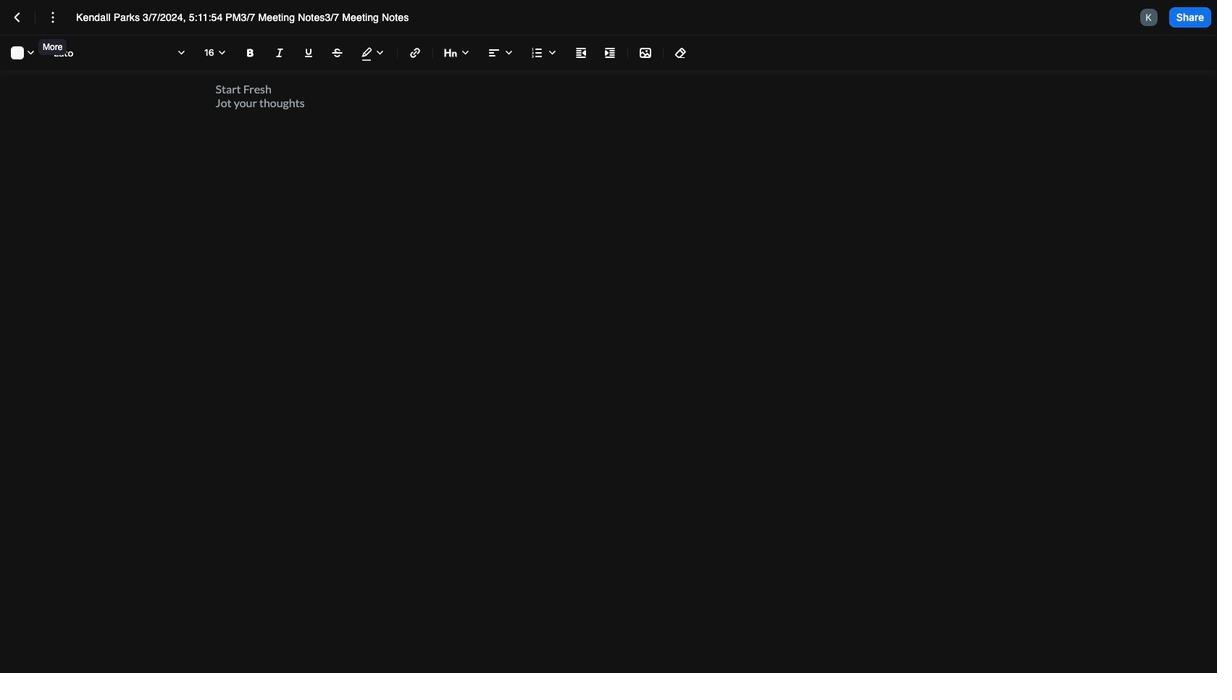Task type: locate. For each thing, give the bounding box(es) containing it.
None text field
[[76, 10, 436, 25]]

all notes image
[[9, 9, 26, 26]]

kendall parks image
[[1141, 9, 1158, 26]]

more image
[[44, 9, 62, 26]]

tooltip
[[37, 29, 68, 57]]

italic image
[[271, 44, 289, 62]]

decrease indent image
[[573, 44, 590, 62]]

bold image
[[242, 44, 260, 62]]

increase indent image
[[602, 44, 619, 62]]



Task type: vqa. For each thing, say whether or not it's contained in the screenshot.
the Webinars
no



Task type: describe. For each thing, give the bounding box(es) containing it.
link image
[[407, 44, 424, 62]]

strikethrough image
[[329, 44, 347, 62]]

insert image image
[[637, 44, 655, 62]]

clear style image
[[673, 44, 690, 62]]

underline image
[[300, 44, 318, 62]]



